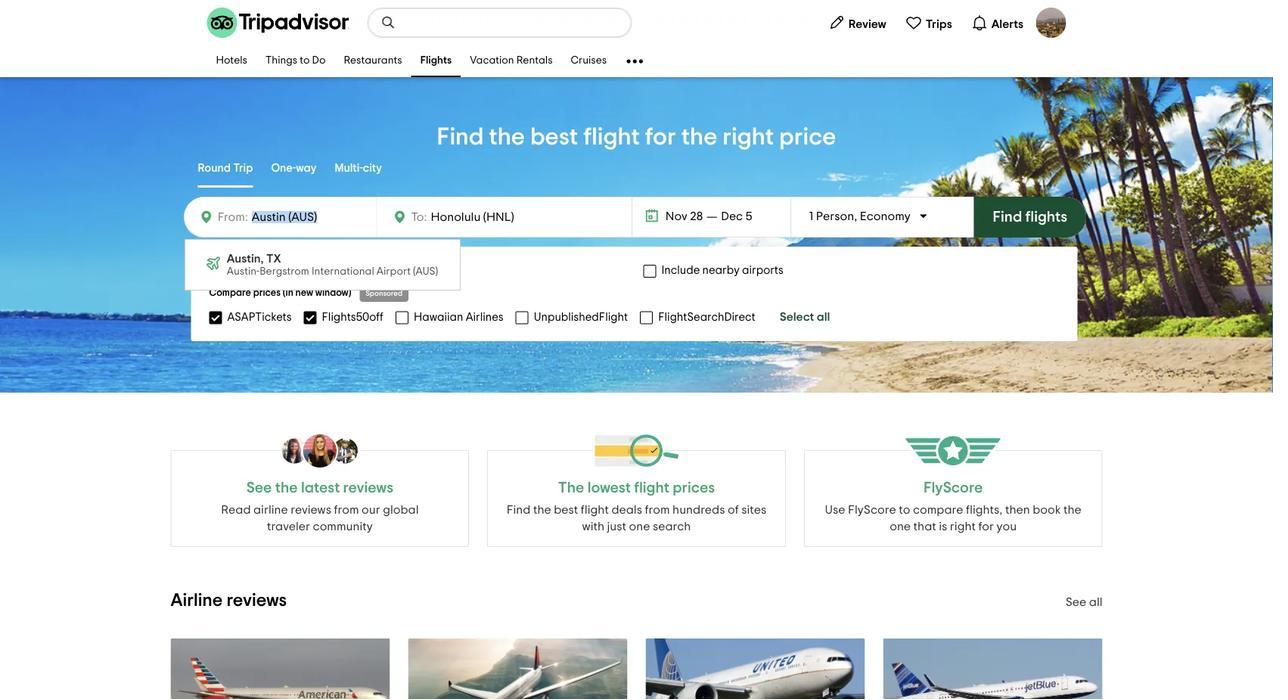 Task type: describe. For each thing, give the bounding box(es) containing it.
the for find the best flight deals from hundreds of sites with just one search
[[534, 504, 552, 516]]

airline reviews link
[[171, 592, 287, 610]]

things
[[266, 56, 298, 66]]

new
[[296, 288, 313, 298]]

all for select all
[[817, 311, 830, 323]]

flight for deals
[[581, 504, 609, 516]]

(in
[[283, 288, 294, 298]]

unpublishedflight
[[534, 311, 628, 323]]

To where? text field
[[427, 207, 560, 227]]

select
[[780, 311, 815, 323]]

that
[[914, 521, 937, 533]]

airport
[[377, 266, 411, 277]]

read airline reviews from our global traveler community
[[221, 504, 419, 533]]

the inside use flyscore to compare flights, then book the one that is right for you
[[1064, 504, 1082, 516]]

austin,
[[227, 252, 264, 265]]

see all link
[[1066, 596, 1103, 608]]

restaurants link
[[335, 45, 411, 77]]

one
[[890, 521, 911, 533]]

compare
[[913, 504, 964, 516]]

airline reviews
[[171, 592, 287, 610]]

1 vertical spatial flights
[[421, 56, 452, 66]]

use flyscore to compare flights, then book the one that is right for you
[[825, 504, 1082, 533]]

see for see the latest reviews
[[246, 481, 272, 496]]

from inside the find the best flight deals from hundreds of sites with just one search
[[645, 504, 670, 516]]

economy
[[860, 210, 911, 223]]

lowest
[[588, 481, 631, 496]]

28
[[690, 210, 703, 223]]

the lowest flight prices
[[558, 481, 715, 496]]

alerts
[[992, 18, 1024, 30]]

right inside use flyscore to compare flights, then book the one that is right for you
[[950, 521, 976, 533]]

find for find the best flight for the right price
[[437, 125, 484, 149]]

one-
[[271, 162, 296, 174]]

nov 28
[[666, 210, 703, 223]]

traveler community
[[267, 521, 373, 533]]

price
[[780, 125, 837, 149]]

just
[[607, 521, 627, 533]]

nov
[[666, 210, 688, 223]]

best for deals
[[554, 504, 578, 516]]

then
[[1006, 504, 1031, 516]]

include nearby airports
[[662, 265, 784, 276]]

1 horizontal spatial flights
[[1019, 26, 1044, 34]]

0 vertical spatial right
[[723, 125, 774, 149]]

,
[[855, 210, 858, 223]]

0 vertical spatial flyscore
[[924, 481, 983, 496]]

flights,
[[966, 504, 1003, 516]]

round trip link
[[198, 151, 253, 188]]

see the latest reviews
[[246, 481, 394, 496]]

all for see all
[[1090, 596, 1103, 608]]

sites
[[742, 504, 767, 516]]

flights link
[[411, 45, 461, 77]]

flights
[[1026, 210, 1068, 225]]

the
[[558, 481, 585, 496]]

find for find the best flight deals from hundreds of sites with just one search
[[507, 504, 531, 516]]

multi-
[[335, 162, 363, 174]]

round
[[198, 162, 231, 174]]

to:
[[411, 211, 427, 223]]

flight for for
[[584, 125, 640, 149]]

cheap
[[991, 26, 1018, 34]]

sponsored
[[366, 290, 403, 297]]

From where? text field
[[248, 207, 367, 228]]

one-way
[[271, 162, 317, 174]]

prices
[[253, 288, 281, 298]]

round trip
[[198, 162, 253, 174]]

deals
[[612, 504, 643, 516]]

from:
[[218, 211, 248, 223]]

use
[[825, 504, 846, 516]]

global
[[383, 504, 419, 516]]

read
[[221, 504, 251, 516]]

airports
[[742, 265, 784, 276]]

see all
[[1066, 596, 1103, 608]]

5
[[746, 210, 753, 223]]

tickets
[[1076, 26, 1103, 34]]

nearby
[[703, 265, 740, 276]]

best for for
[[530, 125, 578, 149]]

1
[[810, 210, 814, 223]]

search image
[[381, 15, 396, 30]]

cheap flights - airline tickets
[[991, 26, 1103, 34]]

review
[[849, 18, 887, 30]]

city
[[363, 162, 382, 174]]

dec 5
[[721, 210, 753, 223]]

flights50off
[[322, 311, 384, 323]]

with
[[582, 521, 605, 533]]

hotels link
[[207, 45, 257, 77]]

things to do link
[[257, 45, 335, 77]]

do
[[312, 56, 326, 66]]

tx
[[266, 252, 281, 265]]



Task type: vqa. For each thing, say whether or not it's contained in the screenshot.
SEE related to See the latest reviews
yes



Task type: locate. For each thing, give the bounding box(es) containing it.
flight up the with at left bottom
[[581, 504, 609, 516]]

reviews
[[343, 481, 394, 496], [291, 504, 331, 516], [227, 592, 287, 610]]

review link
[[822, 8, 893, 38]]

1 vertical spatial to
[[899, 504, 911, 516]]

person
[[817, 210, 855, 223]]

0 vertical spatial all
[[817, 311, 830, 323]]

flyscore up one
[[849, 504, 897, 516]]

0 vertical spatial find
[[437, 125, 484, 149]]

tripadvisor image
[[207, 8, 349, 38]]

airlines
[[466, 311, 504, 323]]

1 horizontal spatial find
[[507, 504, 531, 516]]

flight left for
[[584, 125, 640, 149]]

0 horizontal spatial airline
[[171, 592, 223, 610]]

include
[[662, 265, 700, 276]]

flyscore inside use flyscore to compare flights, then book the one that is right for you
[[849, 504, 897, 516]]

latest
[[301, 481, 340, 496]]

0 vertical spatial to
[[300, 56, 310, 66]]

0 horizontal spatial from
[[334, 504, 359, 516]]

restaurants
[[344, 56, 402, 66]]

0 vertical spatial reviews
[[343, 481, 394, 496]]

book
[[1033, 504, 1061, 516]]

trip
[[233, 162, 253, 174]]

find flights
[[993, 210, 1068, 225]]

way
[[296, 162, 317, 174]]

1 vertical spatial all
[[1090, 596, 1103, 608]]

find the best flight deals from hundreds of sites with just one search
[[507, 504, 767, 533]]

0 horizontal spatial find
[[437, 125, 484, 149]]

of
[[728, 504, 739, 516]]

to left do
[[300, 56, 310, 66]]

find
[[437, 125, 484, 149], [993, 210, 1023, 225], [507, 504, 531, 516]]

trips link
[[899, 8, 959, 38]]

2 from from the left
[[645, 504, 670, 516]]

flights left vacation
[[421, 56, 452, 66]]

find inside button
[[993, 210, 1023, 225]]

vacation rentals link
[[461, 45, 562, 77]]

flyscore up compare
[[924, 481, 983, 496]]

profile picture image
[[1036, 8, 1067, 38]]

dec
[[721, 210, 743, 223]]

1 horizontal spatial see
[[1066, 596, 1087, 608]]

airline
[[254, 504, 288, 516]]

prefer
[[227, 265, 259, 276]]

is
[[939, 521, 948, 533]]

1 horizontal spatial from
[[645, 504, 670, 516]]

right right is
[[950, 521, 976, 533]]

2 vertical spatial find
[[507, 504, 531, 516]]

cruises link
[[562, 45, 616, 77]]

find inside the find the best flight deals from hundreds of sites with just one search
[[507, 504, 531, 516]]

0 vertical spatial best
[[530, 125, 578, 149]]

0 vertical spatial airline
[[1051, 26, 1075, 34]]

select all
[[780, 311, 830, 323]]

find for find flights
[[993, 210, 1023, 225]]

1 vertical spatial right
[[950, 521, 976, 533]]

0 horizontal spatial to
[[300, 56, 310, 66]]

None search field
[[369, 9, 631, 36]]

1 vertical spatial reviews
[[291, 504, 331, 516]]

1 horizontal spatial all
[[1090, 596, 1103, 608]]

airline
[[1051, 26, 1075, 34], [171, 592, 223, 610]]

austin-
[[227, 266, 260, 277]]

-
[[1046, 26, 1049, 34]]

alerts link
[[965, 8, 1030, 38]]

asaptickets
[[227, 311, 292, 323]]

1 horizontal spatial flyscore
[[924, 481, 983, 496]]

2 vertical spatial reviews
[[227, 592, 287, 610]]

0 horizontal spatial reviews
[[227, 592, 287, 610]]

1 from from the left
[[334, 504, 359, 516]]

1 horizontal spatial airline
[[1051, 26, 1075, 34]]

0 vertical spatial see
[[246, 481, 272, 496]]

0 horizontal spatial right
[[723, 125, 774, 149]]

0 horizontal spatial all
[[817, 311, 830, 323]]

hundreds
[[673, 504, 725, 516]]

the for see the latest reviews
[[275, 481, 298, 496]]

to up one
[[899, 504, 911, 516]]

window)
[[315, 288, 352, 298]]

hotels
[[216, 56, 247, 66]]

from
[[334, 504, 359, 516], [645, 504, 670, 516]]

1 vertical spatial see
[[1066, 596, 1087, 608]]

flight prices
[[634, 481, 715, 496]]

right
[[723, 125, 774, 149], [950, 521, 976, 533]]

0 vertical spatial flights
[[1019, 26, 1044, 34]]

1 vertical spatial find
[[993, 210, 1023, 225]]

the inside the find the best flight deals from hundreds of sites with just one search
[[534, 504, 552, 516]]

0 horizontal spatial flights
[[421, 56, 452, 66]]

for you
[[979, 521, 1017, 533]]

flight
[[584, 125, 640, 149], [581, 504, 609, 516]]

austin, tx austin-bergstrom international airport (aus)
[[227, 252, 438, 277]]

bergstrom
[[260, 266, 309, 277]]

flight inside the find the best flight deals from hundreds of sites with just one search
[[581, 504, 609, 516]]

multi-city
[[335, 162, 382, 174]]

(aus)
[[413, 266, 438, 277]]

see for see all
[[1066, 596, 1087, 608]]

Search search field
[[402, 16, 619, 30]]

from inside read airline reviews from our global traveler community
[[334, 504, 359, 516]]

from up one search at the bottom of the page
[[645, 504, 670, 516]]

find flights button
[[974, 197, 1087, 238]]

1 vertical spatial best
[[554, 504, 578, 516]]

cruises
[[571, 56, 607, 66]]

flights left -
[[1019, 26, 1044, 34]]

1 person , economy
[[810, 210, 911, 223]]

1 vertical spatial airline
[[171, 592, 223, 610]]

compare prices (in new window)
[[209, 288, 352, 298]]

prefer nonstop
[[227, 265, 304, 276]]

0 horizontal spatial see
[[246, 481, 272, 496]]

best inside the find the best flight deals from hundreds of sites with just one search
[[554, 504, 578, 516]]

the for find the best flight for the right price
[[489, 125, 525, 149]]

flyscore
[[924, 481, 983, 496], [849, 504, 897, 516]]

0 horizontal spatial flyscore
[[849, 504, 897, 516]]

0 vertical spatial flight
[[584, 125, 640, 149]]

nonstop
[[261, 265, 304, 276]]

vacation
[[470, 56, 514, 66]]

multi-city link
[[335, 151, 382, 188]]

1 horizontal spatial to
[[899, 504, 911, 516]]

trips
[[926, 18, 953, 30]]

2 horizontal spatial reviews
[[343, 481, 394, 496]]

1 horizontal spatial right
[[950, 521, 976, 533]]

1 vertical spatial flight
[[581, 504, 609, 516]]

hawaiian airlines
[[414, 311, 504, 323]]

rentals
[[517, 56, 553, 66]]

our
[[362, 504, 380, 516]]

compare
[[209, 288, 251, 298]]

hawaiian
[[414, 311, 464, 323]]

find the best flight for the right price
[[437, 125, 837, 149]]

right left price
[[723, 125, 774, 149]]

all
[[817, 311, 830, 323], [1090, 596, 1103, 608]]

1 horizontal spatial reviews
[[291, 504, 331, 516]]

international
[[312, 266, 374, 277]]

flights
[[1019, 26, 1044, 34], [421, 56, 452, 66]]

2 horizontal spatial find
[[993, 210, 1023, 225]]

one-way link
[[271, 151, 317, 188]]

things to do
[[266, 56, 326, 66]]

1 vertical spatial flyscore
[[849, 504, 897, 516]]

for
[[645, 125, 676, 149]]

to inside use flyscore to compare flights, then book the one that is right for you
[[899, 504, 911, 516]]

reviews inside read airline reviews from our global traveler community
[[291, 504, 331, 516]]

vacation rentals
[[470, 56, 553, 66]]

the
[[489, 125, 525, 149], [682, 125, 718, 149], [275, 481, 298, 496], [534, 504, 552, 516], [1064, 504, 1082, 516]]

from left the our
[[334, 504, 359, 516]]



